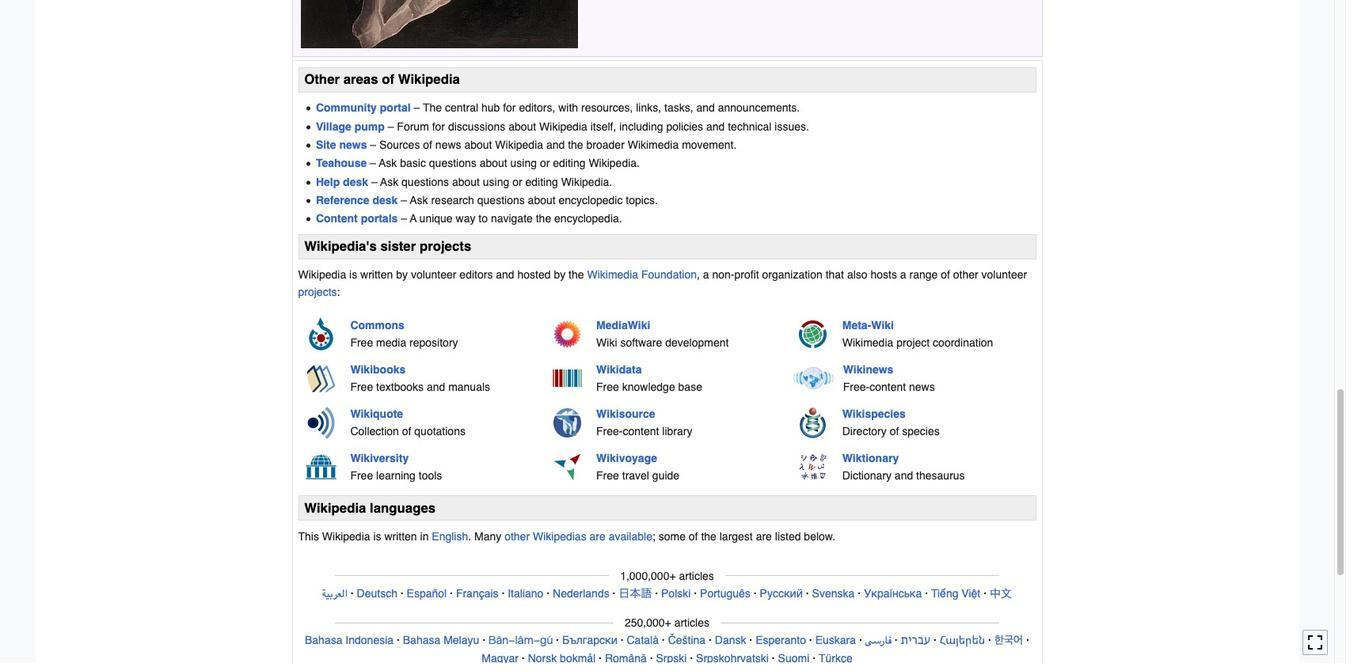 Task type: vqa. For each thing, say whether or not it's contained in the screenshot.


Task type: locate. For each thing, give the bounding box(es) containing it.
of inside wikispecies directory of species
[[890, 425, 899, 438]]

wiki for meta-
[[872, 319, 894, 332]]

bahasa left melayu
[[403, 635, 441, 647]]

–
[[414, 101, 420, 114], [388, 120, 394, 133], [370, 139, 376, 151], [370, 157, 376, 170], [372, 176, 378, 188], [401, 194, 407, 207], [401, 213, 407, 225]]

1 vertical spatial for
[[432, 120, 445, 133]]

0 vertical spatial wiki
[[872, 319, 894, 332]]

wikipedia down with
[[540, 120, 588, 133]]

indonesia
[[346, 635, 394, 647]]

news inside wikinews free-content news
[[910, 381, 935, 394]]

wikiversity free learning tools
[[350, 452, 442, 483]]

the left largest on the right bottom of page
[[701, 531, 717, 543]]

wikimedia down including
[[628, 139, 679, 151]]

dictionary
[[843, 470, 892, 483]]

ask
[[379, 157, 397, 170], [380, 176, 399, 188], [410, 194, 428, 207]]

free- inside wikinews free-content news
[[844, 381, 870, 394]]

news up species
[[910, 381, 935, 394]]

other inside the wikipedia is written by volunteer editors and hosted by the wikimedia foundation , a non-profit organization that also hosts a range of other volunteer projects :
[[954, 269, 979, 281]]

ask down the sources
[[379, 157, 397, 170]]

desk up portals
[[373, 194, 398, 207]]

a
[[703, 269, 710, 281], [901, 269, 907, 281]]

is
[[349, 269, 357, 281], [373, 531, 382, 543]]

the right hosted
[[569, 269, 584, 281]]

travel
[[623, 470, 650, 483]]

editing up navigate on the left top of page
[[526, 176, 558, 188]]

articles for bân-lâm-gú
[[675, 617, 710, 630]]

wikisource logo image
[[554, 408, 581, 438]]

0 vertical spatial articles
[[679, 570, 715, 583]]

bân-lâm-gú link
[[489, 633, 553, 649]]

2 horizontal spatial news
[[910, 381, 935, 394]]

1 horizontal spatial a
[[901, 269, 907, 281]]

free inside wikivoyage free travel guide
[[597, 470, 619, 483]]

2 by from the left
[[554, 269, 566, 281]]

sister
[[381, 239, 416, 254]]

wikipedia. up encyclopedic
[[561, 176, 613, 188]]

wiktionary dictionary and thesaurus
[[843, 452, 965, 483]]

0 vertical spatial for
[[503, 101, 516, 114]]

русский link
[[760, 588, 803, 600]]

of left species
[[890, 425, 899, 438]]

wikiquote logo image
[[307, 407, 335, 439]]

free-
[[844, 381, 870, 394], [597, 425, 623, 438]]

news
[[339, 139, 367, 151], [436, 139, 462, 151], [910, 381, 935, 394]]

wikipedia down wikipedia languages
[[322, 531, 370, 543]]

articles up čeština link
[[675, 617, 710, 630]]

2 vertical spatial wikimedia
[[843, 337, 894, 349]]

teahouse
[[316, 157, 367, 170]]

questions up research
[[429, 157, 477, 170]]

melayu
[[444, 635, 480, 647]]

projects up commons logo
[[298, 286, 337, 299]]

1 bahasa from the left
[[305, 635, 343, 647]]

fullscreen image
[[1308, 636, 1324, 652]]

0 horizontal spatial or
[[513, 176, 523, 188]]

0 horizontal spatial bahasa
[[305, 635, 343, 647]]

wiki up wikinews
[[872, 319, 894, 332]]

are left available
[[590, 531, 606, 543]]

– down 'basic'
[[401, 194, 407, 207]]

projects down unique
[[420, 239, 472, 254]]

free inside wikiversity free learning tools
[[350, 470, 373, 483]]

is inside the wikipedia is written by volunteer editors and hosted by the wikimedia foundation , a non-profit organization that also hosts a range of other volunteer projects :
[[349, 269, 357, 281]]

community portal – the central hub for editors, with resources, links, tasks, and announcements. village pump – forum for discussions about wikipedia itself, including policies and technical issues. site news – sources of news about wikipedia and the broader wikimedia movement. teahouse – ask basic questions about using or editing wikipedia. help desk – ask questions about using or editing wikipedia. reference desk – ask research questions about encyclopedic topics. content portals – a unique way to navigate the encyclopedia.
[[316, 101, 810, 225]]

free- inside wikisource free-content library
[[597, 425, 623, 438]]

of right collection
[[402, 425, 412, 438]]

links,
[[636, 101, 662, 114]]

0 horizontal spatial wiki
[[597, 337, 618, 349]]

other wikipedias are available link
[[505, 531, 653, 543]]

bahasa left indonesia
[[305, 635, 343, 647]]

français
[[456, 588, 499, 600]]

content down wikisource link
[[623, 425, 660, 438]]

and left manuals
[[427, 381, 445, 394]]

articles inside 1,000,000+ articles "heading"
[[679, 570, 715, 583]]

1 horizontal spatial is
[[373, 531, 382, 543]]

is down wikipedia languages
[[373, 531, 382, 543]]

hub
[[482, 101, 500, 114]]

1 vertical spatial projects
[[298, 286, 337, 299]]

1 a from the left
[[703, 269, 710, 281]]

free down the wikiversity link
[[350, 470, 373, 483]]

free for wikiversity free learning tools
[[350, 470, 373, 483]]

wikipedia up the
[[398, 72, 460, 87]]

and inside wiktionary dictionary and thesaurus
[[895, 470, 914, 483]]

1 horizontal spatial are
[[756, 531, 772, 543]]

editing up encyclopedic
[[553, 157, 586, 170]]

is down wikipedia's in the left of the page
[[349, 269, 357, 281]]

1 are from the left
[[590, 531, 606, 543]]

1 horizontal spatial content
[[870, 381, 906, 394]]

wiktionary logo image
[[800, 454, 827, 481]]

euskara link
[[816, 635, 856, 647]]

1 vertical spatial other
[[505, 531, 530, 543]]

the left "broader"
[[568, 139, 584, 151]]

wikipedia's
[[304, 239, 377, 254]]

central
[[445, 101, 479, 114]]

1 vertical spatial free-
[[597, 425, 623, 438]]

free down wikidata link
[[597, 381, 619, 394]]

free inside commons free media repository
[[350, 337, 373, 349]]

1 vertical spatial desk
[[373, 194, 398, 207]]

pump
[[355, 120, 385, 133]]

0 vertical spatial or
[[540, 157, 550, 170]]

this
[[298, 531, 319, 543]]

– down pump on the left of the page
[[370, 139, 376, 151]]

1 horizontal spatial volunteer
[[982, 269, 1028, 281]]

1 horizontal spatial projects
[[420, 239, 472, 254]]

content inside wikinews free-content news
[[870, 381, 906, 394]]

news down discussions at top left
[[436, 139, 462, 151]]

1 horizontal spatial wiki
[[872, 319, 894, 332]]

directory
[[843, 425, 887, 438]]

bahasa melayu
[[403, 635, 480, 647]]

esperanto link
[[756, 635, 807, 647]]

0 horizontal spatial for
[[432, 120, 445, 133]]

free down the commons
[[350, 337, 373, 349]]

software
[[621, 337, 663, 349]]

organization
[[763, 269, 823, 281]]

of up 'basic'
[[423, 139, 433, 151]]

are left listed
[[756, 531, 772, 543]]

1 vertical spatial questions
[[402, 176, 449, 188]]

1 volunteer from the left
[[411, 269, 457, 281]]

wikimedia down meta-wiki 'link'
[[843, 337, 894, 349]]

bahasa melayu link
[[403, 635, 480, 647]]

using up navigate on the left top of page
[[511, 157, 537, 170]]

1 vertical spatial wikimedia
[[587, 269, 639, 281]]

português
[[700, 588, 751, 600]]

2 vertical spatial ask
[[410, 194, 428, 207]]

news down village pump "link" on the top
[[339, 139, 367, 151]]

فارسی
[[866, 635, 892, 647]]

largest
[[720, 531, 753, 543]]

0 vertical spatial projects
[[420, 239, 472, 254]]

1 horizontal spatial bahasa
[[403, 635, 441, 647]]

wikimedia up mediawiki link
[[587, 269, 639, 281]]

0 horizontal spatial content
[[623, 425, 660, 438]]

0 vertical spatial using
[[511, 157, 537, 170]]

2 vertical spatial questions
[[478, 194, 525, 207]]

about
[[509, 120, 537, 133], [465, 139, 492, 151], [480, 157, 508, 170], [452, 176, 480, 188], [528, 194, 556, 207]]

questions up navigate on the left top of page
[[478, 194, 525, 207]]

wiki inside mediawiki wiki software development
[[597, 337, 618, 349]]

articles up the polski link
[[679, 570, 715, 583]]

or down editors,
[[540, 157, 550, 170]]

content inside wikisource free-content library
[[623, 425, 660, 438]]

.
[[468, 531, 472, 543]]

written left the in
[[385, 531, 417, 543]]

movement.
[[682, 139, 737, 151]]

wikiversity link
[[350, 452, 409, 465]]

of inside wikiquote collection of quotations
[[402, 425, 412, 438]]

other areas of wikipedia
[[304, 72, 460, 87]]

projects inside the wikipedia is written by volunteer editors and hosted by the wikimedia foundation , a non-profit organization that also hosts a range of other volunteer projects :
[[298, 286, 337, 299]]

library
[[663, 425, 693, 438]]

català
[[627, 635, 659, 647]]

2 bahasa from the left
[[403, 635, 441, 647]]

meta-wiki logo image
[[800, 321, 827, 348]]

wiki inside meta-wiki wikimedia project coordination
[[872, 319, 894, 332]]

français link
[[456, 588, 499, 600]]

1 vertical spatial ask
[[380, 176, 399, 188]]

wikibooks free textbooks and manuals
[[350, 364, 490, 394]]

0 horizontal spatial by
[[396, 269, 408, 281]]

עברית
[[901, 635, 931, 647]]

0 horizontal spatial are
[[590, 531, 606, 543]]

wikipedia. down "broader"
[[589, 157, 640, 170]]

wikimedia inside the wikipedia is written by volunteer editors and hosted by the wikimedia foundation , a non-profit organization that also hosts a range of other volunteer projects :
[[587, 269, 639, 281]]

wikipedia up projects link at the top
[[298, 269, 346, 281]]

a right ,
[[703, 269, 710, 281]]

free- down wikinews
[[844, 381, 870, 394]]

listed
[[775, 531, 801, 543]]

1 vertical spatial written
[[385, 531, 417, 543]]

questions down 'basic'
[[402, 176, 449, 188]]

desk up reference desk link on the top left of the page
[[343, 176, 368, 188]]

of right range
[[941, 269, 951, 281]]

wikibooks link
[[350, 364, 406, 376]]

free- down wikisource link
[[597, 425, 623, 438]]

– left the a
[[401, 213, 407, 225]]

wiki down mediawiki
[[597, 337, 618, 349]]

0 vertical spatial wikipedia.
[[589, 157, 640, 170]]

bahasa indonesia
[[305, 635, 394, 647]]

or up navigate on the left top of page
[[513, 176, 523, 188]]

foundation
[[642, 269, 697, 281]]

1 horizontal spatial or
[[540, 157, 550, 170]]

using up to
[[483, 176, 510, 188]]

0 vertical spatial free-
[[844, 381, 870, 394]]

articles inside the 250,000+ articles heading
[[675, 617, 710, 630]]

and left the 'thesaurus'
[[895, 470, 914, 483]]

0 vertical spatial wikimedia
[[628, 139, 679, 151]]

community portal link
[[316, 101, 411, 114]]

for right hub
[[503, 101, 516, 114]]

media
[[376, 337, 407, 349]]

wikispecies
[[843, 408, 906, 421]]

policies
[[667, 120, 704, 133]]

0 horizontal spatial projects
[[298, 286, 337, 299]]

wikipedias
[[533, 531, 587, 543]]

free for wikidata free knowledge base
[[597, 381, 619, 394]]

encyclopedic
[[559, 194, 623, 207]]

1 vertical spatial articles
[[675, 617, 710, 630]]

0 horizontal spatial news
[[339, 139, 367, 151]]

of inside the wikipedia is written by volunteer editors and hosted by the wikimedia foundation , a non-profit organization that also hosts a range of other volunteer projects :
[[941, 269, 951, 281]]

wikipedia languages
[[304, 501, 436, 516]]

announcements.
[[718, 101, 800, 114]]

1 horizontal spatial by
[[554, 269, 566, 281]]

ask up the a
[[410, 194, 428, 207]]

1 horizontal spatial desk
[[373, 194, 398, 207]]

other right range
[[954, 269, 979, 281]]

1 vertical spatial content
[[623, 425, 660, 438]]

;
[[653, 531, 656, 543]]

free down wikivoyage
[[597, 470, 619, 483]]

1 vertical spatial or
[[513, 176, 523, 188]]

0 horizontal spatial free-
[[597, 425, 623, 438]]

polski link
[[662, 588, 691, 600]]

0 horizontal spatial volunteer
[[411, 269, 457, 281]]

and right editors
[[496, 269, 515, 281]]

čeština
[[668, 635, 706, 647]]

basic
[[400, 157, 426, 170]]

commons link
[[350, 319, 405, 332]]

0 vertical spatial is
[[349, 269, 357, 281]]

wiki
[[872, 319, 894, 332], [597, 337, 618, 349]]

wikivoyage
[[597, 452, 658, 465]]

1 horizontal spatial other
[[954, 269, 979, 281]]

– down portal
[[388, 120, 394, 133]]

free inside wikidata free knowledge base
[[597, 381, 619, 394]]

a right hosts
[[901, 269, 907, 281]]

below.
[[804, 531, 836, 543]]

1 horizontal spatial free-
[[844, 381, 870, 394]]

other right many
[[505, 531, 530, 543]]

0 vertical spatial desk
[[343, 176, 368, 188]]

projects link
[[298, 286, 337, 299]]

guide
[[653, 470, 680, 483]]

1 vertical spatial editing
[[526, 176, 558, 188]]

using
[[511, 157, 537, 170], [483, 176, 510, 188]]

coordination
[[933, 337, 994, 349]]

1 vertical spatial wiki
[[597, 337, 618, 349]]

for down the
[[432, 120, 445, 133]]

wikisource free-content library
[[597, 408, 693, 438]]

commons logo image
[[309, 318, 334, 351]]

ask up reference desk link on the top left of the page
[[380, 176, 399, 188]]

0 horizontal spatial using
[[483, 176, 510, 188]]

free down wikibooks
[[350, 381, 373, 394]]

and up movement.
[[707, 120, 725, 133]]

the
[[568, 139, 584, 151], [536, 213, 552, 225], [569, 269, 584, 281], [701, 531, 717, 543]]

0 horizontal spatial a
[[703, 269, 710, 281]]

written down wikipedia's sister projects on the left top of the page
[[361, 269, 393, 281]]

free inside wikibooks free textbooks and manuals
[[350, 381, 373, 394]]

site news link
[[316, 139, 367, 151]]

0 horizontal spatial is
[[349, 269, 357, 281]]

0 vertical spatial written
[[361, 269, 393, 281]]

– left the
[[414, 101, 420, 114]]

0 vertical spatial other
[[954, 269, 979, 281]]

in
[[420, 531, 429, 543]]

tiếng việt link
[[932, 588, 981, 600]]

articles for español
[[679, 570, 715, 583]]

العربية link
[[323, 588, 348, 600]]

content down wikinews
[[870, 381, 906, 394]]

1 horizontal spatial for
[[503, 101, 516, 114]]

bahasa indonesia link
[[305, 635, 394, 647]]

by down sister
[[396, 269, 408, 281]]

quotations
[[415, 425, 466, 438]]

русский
[[760, 588, 803, 600]]

by right hosted
[[554, 269, 566, 281]]

0 vertical spatial content
[[870, 381, 906, 394]]



Task type: describe. For each thing, give the bounding box(es) containing it.
wikibooks
[[350, 364, 406, 376]]

català link
[[627, 635, 659, 647]]

mediawiki wiki software development
[[597, 319, 729, 349]]

profit
[[735, 269, 759, 281]]

2 volunteer from the left
[[982, 269, 1028, 281]]

2 a from the left
[[901, 269, 907, 281]]

português link
[[700, 588, 751, 600]]

with
[[559, 101, 578, 114]]

the inside the wikipedia is written by volunteer editors and hosted by the wikimedia foundation , a non-profit organization that also hosts a range of other volunteer projects :
[[569, 269, 584, 281]]

thesaurus
[[917, 470, 965, 483]]

עברית link
[[901, 635, 931, 647]]

nederlands link
[[553, 588, 610, 600]]

wikipedia inside the wikipedia is written by volunteer editors and hosted by the wikimedia foundation , a non-profit organization that also hosts a range of other volunteer projects :
[[298, 269, 346, 281]]

한국어 link
[[995, 635, 1024, 648]]

wikimedia foundation link
[[587, 269, 697, 281]]

հայերեն
[[940, 635, 986, 647]]

wiktionary
[[843, 452, 899, 465]]

wiki for mediawiki
[[597, 337, 618, 349]]

nederlands
[[553, 588, 610, 600]]

free- for wikisource free-content library
[[597, 425, 623, 438]]

meta-wiki link
[[843, 319, 894, 332]]

free for commons free media repository
[[350, 337, 373, 349]]

wikispecies link
[[843, 408, 906, 421]]

and right tasks,
[[697, 101, 715, 114]]

0 horizontal spatial desk
[[343, 176, 368, 188]]

of inside community portal – the central hub for editors, with resources, links, tasks, and announcements. village pump – forum for discussions about wikipedia itself, including policies and technical issues. site news – sources of news about wikipedia and the broader wikimedia movement. teahouse – ask basic questions about using or editing wikipedia. help desk – ask questions about using or editing wikipedia. reference desk – ask research questions about encyclopedic topics. content portals – a unique way to navigate the encyclopedia.
[[423, 139, 433, 151]]

български
[[562, 635, 618, 647]]

wikimedia inside meta-wiki wikimedia project coordination
[[843, 337, 894, 349]]

wikisource link
[[597, 408, 656, 421]]

including
[[620, 120, 664, 133]]

and inside wikibooks free textbooks and manuals
[[427, 381, 445, 394]]

– up reference desk link on the top left of the page
[[372, 176, 378, 188]]

hosted
[[518, 269, 551, 281]]

wikinews logo image
[[794, 368, 834, 390]]

content for wikisource
[[623, 425, 660, 438]]

wikisource
[[597, 408, 656, 421]]

български link
[[562, 635, 618, 647]]

free for wikibooks free textbooks and manuals
[[350, 381, 373, 394]]

فارسی link
[[866, 635, 892, 647]]

0 horizontal spatial other
[[505, 531, 530, 543]]

bahasa for bahasa melayu
[[403, 635, 441, 647]]

wikivoyage logo image
[[554, 454, 581, 481]]

commons free media repository
[[350, 319, 458, 349]]

commons
[[350, 319, 405, 332]]

base
[[679, 381, 703, 394]]

1 vertical spatial using
[[483, 176, 510, 188]]

free for wikivoyage free travel guide
[[597, 470, 619, 483]]

wikidata free knowledge base
[[597, 364, 703, 394]]

gú
[[540, 633, 553, 649]]

wikidata link
[[597, 364, 642, 376]]

manuals
[[449, 381, 490, 394]]

forum
[[397, 120, 429, 133]]

250,000+ articles
[[625, 617, 710, 630]]

1 horizontal spatial news
[[436, 139, 462, 151]]

help desk link
[[316, 176, 368, 188]]

the
[[423, 101, 442, 114]]

1 vertical spatial is
[[373, 531, 382, 543]]

việt
[[962, 588, 981, 600]]

the right navigate on the left top of page
[[536, 213, 552, 225]]

svenska
[[813, 588, 855, 600]]

development
[[666, 337, 729, 349]]

learning
[[376, 470, 416, 483]]

content portals link
[[316, 213, 398, 225]]

العربية
[[323, 588, 348, 600]]

knowledge
[[623, 381, 676, 394]]

daniel bernoulli image
[[301, 0, 578, 48]]

tools
[[419, 470, 442, 483]]

wikivoyage link
[[597, 452, 658, 465]]

bân-lâm-gú
[[489, 633, 553, 649]]

free- for wikinews free-content news
[[844, 381, 870, 394]]

0 vertical spatial questions
[[429, 157, 477, 170]]

wikidata logo image
[[549, 368, 586, 389]]

bahasa for bahasa indonesia
[[305, 635, 343, 647]]

mediawiki link
[[597, 319, 651, 332]]

wikipedia up this at the left bottom of page
[[304, 501, 366, 516]]

help
[[316, 176, 340, 188]]

repository
[[410, 337, 458, 349]]

wikidata
[[597, 364, 642, 376]]

portal
[[380, 101, 411, 114]]

teahouse link
[[316, 157, 367, 170]]

and inside the wikipedia is written by volunteer editors and hosted by the wikimedia foundation , a non-profit organization that also hosts a range of other volunteer projects :
[[496, 269, 515, 281]]

bân-
[[489, 633, 515, 649]]

deutsch
[[357, 588, 398, 600]]

dansk
[[715, 635, 747, 647]]

meta-wiki wikimedia project coordination
[[843, 319, 994, 349]]

broader
[[587, 139, 625, 151]]

village
[[316, 120, 352, 133]]

1 horizontal spatial using
[[511, 157, 537, 170]]

community
[[316, 101, 377, 114]]

to
[[479, 213, 488, 225]]

wikinews free-content news
[[844, 364, 935, 394]]

content
[[316, 213, 358, 225]]

lâm-
[[515, 633, 540, 649]]

issues.
[[775, 120, 810, 133]]

українська
[[864, 588, 922, 600]]

– right teahouse
[[370, 157, 376, 170]]

mediawiki logo image
[[554, 321, 581, 348]]

1 by from the left
[[396, 269, 408, 281]]

wikimedia inside community portal – the central hub for editors, with resources, links, tasks, and announcements. village pump – forum for discussions about wikipedia itself, including policies and technical issues. site news – sources of news about wikipedia and the broader wikimedia movement. teahouse – ask basic questions about using or editing wikipedia. help desk – ask questions about using or editing wikipedia. reference desk – ask research questions about encyclopedic topics. content portals – a unique way to navigate the encyclopedia.
[[628, 139, 679, 151]]

of right areas
[[382, 72, 395, 87]]

1,000,000+ articles heading
[[609, 568, 726, 585]]

tiếng việt
[[932, 588, 981, 600]]

of right the some
[[689, 531, 698, 543]]

2 are from the left
[[756, 531, 772, 543]]

this wikipedia is written in english . many other wikipedias are available ; some of the largest are listed below.
[[298, 531, 836, 543]]

meta-
[[843, 319, 872, 332]]

中文
[[990, 586, 1012, 602]]

textbooks
[[376, 381, 424, 394]]

project
[[897, 337, 930, 349]]

species
[[903, 425, 940, 438]]

written inside the wikipedia is written by volunteer editors and hosted by the wikimedia foundation , a non-profit organization that also hosts a range of other volunteer projects :
[[361, 269, 393, 281]]

,
[[697, 269, 700, 281]]

way
[[456, 213, 476, 225]]

range
[[910, 269, 938, 281]]

reference desk link
[[316, 194, 398, 207]]

wikibooks logo image
[[307, 365, 335, 393]]

0 vertical spatial ask
[[379, 157, 397, 170]]

0 vertical spatial editing
[[553, 157, 586, 170]]

areas
[[344, 72, 378, 87]]

and down with
[[547, 139, 565, 151]]

content for wikinews
[[870, 381, 906, 394]]

한국어
[[995, 635, 1024, 648]]

dansk link
[[715, 635, 747, 647]]

tiếng
[[932, 588, 959, 600]]

wikiversity logo image
[[305, 454, 338, 481]]

wikipedia down editors,
[[495, 139, 544, 151]]

1 vertical spatial wikipedia.
[[561, 176, 613, 188]]

english link
[[432, 531, 468, 543]]

250,000+ articles heading
[[614, 615, 721, 632]]

wikispecies logo image
[[800, 407, 827, 439]]

hosts
[[871, 269, 898, 281]]



